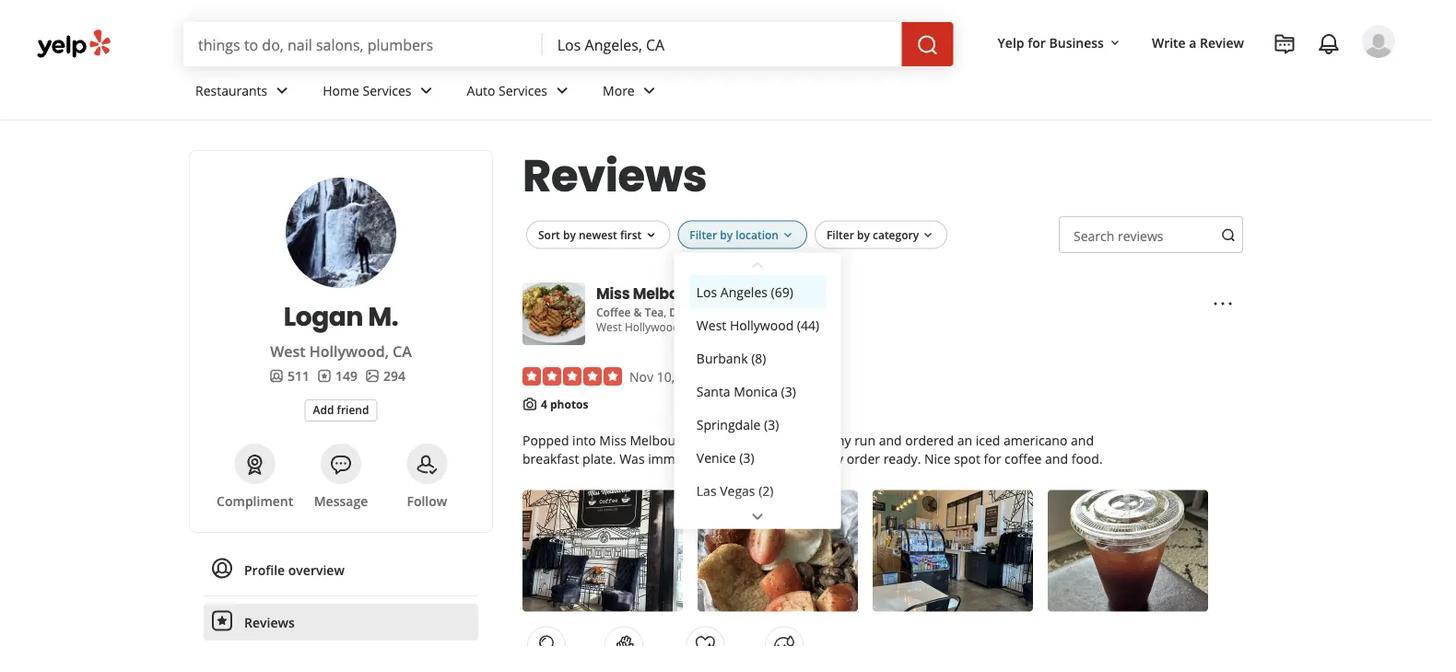 Task type: describe. For each thing, give the bounding box(es) containing it.
1 vertical spatial my
[[825, 451, 843, 468]]

menu image
[[1212, 293, 1234, 315]]

notifications image
[[1318, 33, 1340, 55]]

melbourne inside popped into miss melbourne for the first time after my run and ordered an iced americano and breakfast plate. was immediately greeted and got my order ready. nice spot for coffee and food.
[[630, 432, 696, 450]]

photos
[[550, 397, 588, 412]]

food.
[[1072, 451, 1103, 468]]

ca inside the miss melbourne coffee coffee & tea , desserts , gluten-free west hollywood, ca
[[685, 320, 699, 335]]

the
[[720, 432, 740, 450]]

user actions element
[[983, 23, 1421, 136]]

los
[[696, 283, 717, 301]]

24 chevron down v2 image for home services
[[415, 80, 437, 102]]

santa
[[696, 383, 730, 400]]

(3) inside button
[[781, 383, 796, 400]]

by for category
[[857, 227, 870, 242]]

first inside popped into miss melbourne for the first time after my run and ordered an iced americano and breakfast plate. was immediately greeted and got my order ready. nice spot for coffee and food.
[[743, 432, 767, 450]]

4 photos
[[541, 397, 588, 412]]

0 vertical spatial search image
[[917, 34, 939, 56]]

add
[[313, 403, 334, 418]]

24 profile v2 image
[[211, 558, 233, 580]]

16 photos v2 image
[[365, 369, 380, 384]]

by for newest
[[563, 227, 576, 242]]

west inside the miss melbourne coffee coffee & tea , desserts , gluten-free west hollywood, ca
[[596, 320, 622, 335]]

popped
[[523, 432, 569, 450]]

yelp for business button
[[990, 26, 1130, 59]]

services for home services
[[363, 82, 412, 99]]

los angeles (69) button
[[689, 275, 826, 308]]

hollywood, inside the miss melbourne coffee coffee & tea , desserts , gluten-free west hollywood, ca
[[625, 320, 682, 335]]

run
[[854, 432, 876, 450]]

add friend
[[313, 403, 369, 418]]

filter by category button
[[815, 221, 948, 249]]

melbourne inside the miss melbourne coffee coffee & tea , desserts , gluten-free west hollywood, ca
[[633, 283, 713, 304]]

follow
[[407, 493, 447, 510]]

plate.
[[583, 451, 616, 468]]

santa monica (3) button
[[689, 375, 826, 408]]

home
[[323, 82, 359, 99]]

profile
[[244, 562, 285, 579]]

4
[[541, 397, 547, 412]]

categories element
[[596, 304, 784, 321]]

(2)
[[758, 482, 773, 500]]

las
[[696, 482, 716, 500]]

friend
[[337, 403, 369, 418]]

order
[[847, 451, 880, 468]]

tea
[[645, 305, 664, 320]]

search reviews
[[1074, 227, 1164, 245]]

1 , from the left
[[664, 305, 667, 320]]

search
[[1074, 227, 1115, 245]]

for inside button
[[1028, 34, 1046, 51]]

sort
[[538, 227, 560, 242]]

24 chevron down v2 image for auto services
[[551, 80, 573, 102]]

angeles
[[720, 283, 767, 301]]

las vegas (2) button
[[689, 474, 826, 508]]

popped into miss melbourne for the first time after my run and ordered an iced americano and breakfast plate. was immediately greeted and got my order ready. nice spot for coffee and food.
[[523, 432, 1103, 468]]

294
[[383, 367, 405, 385]]

1 horizontal spatial reviews
[[523, 145, 707, 207]]

first inside sort by newest first dropdown button
[[620, 227, 642, 242]]

a
[[1189, 34, 1197, 51]]

desserts
[[669, 305, 716, 320]]

more link
[[588, 66, 675, 120]]

logan m. link
[[212, 299, 470, 335]]

burbank (8)
[[696, 349, 766, 367]]

m.
[[368, 299, 398, 335]]

write
[[1152, 34, 1186, 51]]

overview
[[288, 562, 345, 579]]

miss inside the miss melbourne coffee coffee & tea , desserts , gluten-free west hollywood, ca
[[596, 283, 630, 304]]

1 horizontal spatial for
[[984, 451, 1001, 468]]

iced
[[976, 432, 1000, 450]]

west inside 'button'
[[696, 316, 726, 334]]

compliment image
[[244, 454, 266, 477]]

restaurants link
[[181, 66, 308, 120]]

home services link
[[308, 66, 452, 120]]

filter for filter by category
[[827, 227, 854, 242]]

hollywood, inside logan m. west hollywood, ca
[[309, 342, 389, 362]]

desserts link
[[669, 305, 716, 320]]

reviews link
[[204, 605, 478, 641]]

auto
[[467, 82, 495, 99]]

services for auto services
[[499, 82, 547, 99]]

hollywood
[[729, 316, 793, 334]]

compliment
[[217, 493, 293, 510]]

category
[[873, 227, 919, 242]]

auto services
[[467, 82, 547, 99]]

venice (3)
[[696, 449, 754, 467]]

got
[[802, 451, 822, 468]]

16 review v2 image
[[317, 369, 332, 384]]

nov 10, 2023
[[629, 368, 708, 386]]

and down time at right bottom
[[776, 451, 799, 468]]

springdale (3)
[[696, 416, 779, 433]]

miss inside popped into miss melbourne for the first time after my run and ordered an iced americano and breakfast plate. was immediately greeted and got my order ready. nice spot for coffee and food.
[[599, 432, 627, 450]]

menu containing profile overview
[[204, 552, 478, 647]]

west hollywood (44)
[[696, 316, 819, 334]]

miss melbourne coffee coffee & tea , desserts , gluten-free west hollywood, ca
[[596, 283, 784, 335]]

filters group
[[523, 221, 951, 530]]

miss melbourne coffee link
[[596, 283, 764, 305]]

Find text field
[[198, 34, 528, 54]]

monica
[[733, 383, 777, 400]]

projects image
[[1274, 33, 1296, 55]]

nov
[[629, 368, 653, 386]]

location
[[736, 227, 779, 242]]

16 chevron down v2 image
[[1108, 36, 1123, 50]]

and up ready.
[[879, 432, 902, 450]]

filter by category
[[827, 227, 919, 242]]

  text field inside the miss melbourne coffee 'region'
[[1059, 217, 1243, 253]]

review
[[1200, 34, 1244, 51]]

springdale
[[696, 416, 760, 433]]

springdale (3) button
[[689, 408, 826, 441]]

yelp for business
[[998, 34, 1104, 51]]

2 , from the left
[[716, 305, 718, 320]]



Task type: locate. For each thing, give the bounding box(es) containing it.
0 horizontal spatial none field
[[198, 34, 528, 54]]

by left category
[[857, 227, 870, 242]]

0 vertical spatial first
[[620, 227, 642, 242]]

none field near
[[557, 34, 887, 54]]

logan
[[284, 299, 363, 335]]

0 horizontal spatial ca
[[393, 342, 412, 362]]

None field
[[198, 34, 528, 54], [557, 34, 887, 54]]

and
[[879, 432, 902, 450], [1071, 432, 1094, 450], [776, 451, 799, 468], [1045, 451, 1068, 468]]

24 chevron down v2 image down (2)
[[747, 506, 769, 528]]

3 by from the left
[[857, 227, 870, 242]]

(3) inside "button"
[[764, 416, 779, 433]]

1 filter from the left
[[690, 227, 717, 242]]

logan m. west hollywood, ca
[[270, 299, 412, 362]]

for down iced
[[984, 451, 1001, 468]]

0 horizontal spatial (3)
[[739, 449, 754, 467]]

0 vertical spatial (3)
[[781, 383, 796, 400]]

1 horizontal spatial by
[[720, 227, 733, 242]]

business categories element
[[181, 66, 1395, 120]]

sort by newest first button
[[526, 221, 670, 249]]

reviews up newest
[[523, 145, 707, 207]]

2 services from the left
[[499, 82, 547, 99]]

24 chevron down v2 image inside 'more' link
[[638, 80, 661, 102]]

0 horizontal spatial search image
[[917, 34, 939, 56]]

miss up coffee & tea link
[[596, 283, 630, 304]]

24 chevron down v2 image right more
[[638, 80, 661, 102]]

2 vertical spatial for
[[984, 451, 1001, 468]]

filter inside popup button
[[827, 227, 854, 242]]

0 horizontal spatial filter
[[690, 227, 717, 242]]

filter for filter by location
[[690, 227, 717, 242]]

(44)
[[797, 316, 819, 334]]

(3) right venice
[[739, 449, 754, 467]]

1 horizontal spatial hollywood,
[[625, 320, 682, 335]]

24 chevron down v2 image for more
[[638, 80, 661, 102]]

write a review
[[1152, 34, 1244, 51]]

search image
[[917, 34, 939, 56], [1221, 228, 1236, 243]]

16 chevron down v2 image inside filter by category popup button
[[921, 228, 936, 243]]

my left the run at the right of the page
[[833, 432, 851, 450]]

16 camera v2 image
[[523, 397, 537, 412]]

by inside sort by newest first dropdown button
[[563, 227, 576, 242]]

0 horizontal spatial hollywood,
[[309, 342, 389, 362]]

2 horizontal spatial (3)
[[781, 383, 796, 400]]

yelp
[[998, 34, 1024, 51]]

1 horizontal spatial 24 chevron down v2 image
[[551, 80, 573, 102]]

burbank (8) button
[[689, 342, 826, 375]]

none field up 'home services'
[[198, 34, 528, 54]]

and down americano
[[1045, 451, 1068, 468]]

0 horizontal spatial 16 chevron down v2 image
[[644, 228, 658, 243]]

3 16 chevron down v2 image from the left
[[921, 228, 936, 243]]

ca up 294
[[393, 342, 412, 362]]

spot
[[954, 451, 981, 468]]

24 chevron down v2 image right the auto services
[[551, 80, 573, 102]]

reviews right 24 review v2 icon
[[244, 614, 295, 632]]

restaurants
[[195, 82, 267, 99]]

auto services link
[[452, 66, 588, 120]]

2 by from the left
[[720, 227, 733, 242]]

miss up the plate.
[[599, 432, 627, 450]]

2 horizontal spatial by
[[857, 227, 870, 242]]

1 vertical spatial coffee
[[596, 305, 631, 320]]

16 friends v2 image
[[269, 369, 284, 384]]

los angeles (69)
[[696, 283, 793, 301]]

west inside logan m. west hollywood, ca
[[270, 342, 306, 362]]

24 chevron down v2 image for restaurants
[[271, 80, 293, 102]]

2 filter from the left
[[827, 227, 854, 242]]

more
[[603, 82, 635, 99]]

filter by location button
[[678, 221, 807, 249]]

burbank
[[696, 349, 747, 367]]

and up food.
[[1071, 432, 1094, 450]]

1 vertical spatial hollywood,
[[309, 342, 389, 362]]

immediately
[[648, 451, 723, 468]]

16 chevron down v2 image right newest
[[644, 228, 658, 243]]

write a review link
[[1145, 26, 1252, 59]]

coffee & tea link
[[596, 305, 664, 320]]

ready.
[[884, 451, 921, 468]]

by for location
[[720, 227, 733, 242]]

for
[[1028, 34, 1046, 51], [699, 432, 717, 450], [984, 451, 1001, 468]]

149
[[335, 367, 358, 385]]

2 horizontal spatial 24 chevron down v2 image
[[747, 506, 769, 528]]

greeted
[[726, 451, 772, 468]]

bob b. image
[[1362, 25, 1395, 58]]

16 chevron down v2 image inside filter by location dropdown button
[[781, 228, 795, 243]]

by left location
[[720, 227, 733, 242]]

, down los
[[716, 305, 718, 320]]

1 vertical spatial for
[[699, 432, 717, 450]]

follow image
[[416, 454, 438, 477]]

1 vertical spatial (3)
[[764, 416, 779, 433]]

business
[[1049, 34, 1104, 51]]

photos element
[[365, 367, 405, 385]]

, left desserts
[[664, 305, 667, 320]]

ca down miss melbourne coffee link
[[685, 320, 699, 335]]

0 vertical spatial miss
[[596, 283, 630, 304]]

1 horizontal spatial ca
[[685, 320, 699, 335]]

24 chevron down v2 image inside filters group
[[747, 506, 769, 528]]

(3)
[[781, 383, 796, 400], [764, 416, 779, 433], [739, 449, 754, 467]]

services right the home
[[363, 82, 412, 99]]

filter by location
[[690, 227, 779, 242]]

profile overview link
[[204, 552, 478, 589]]

message
[[314, 493, 368, 510]]

24 chevron down v2 image inside the home services link
[[415, 80, 437, 102]]

melbourne up immediately
[[630, 432, 696, 450]]

0 vertical spatial reviews
[[523, 145, 707, 207]]

melbourne up 'tea'
[[633, 283, 713, 304]]

vegas
[[720, 482, 755, 500]]

services
[[363, 82, 412, 99], [499, 82, 547, 99]]

profile overview
[[244, 562, 345, 579]]

2 horizontal spatial for
[[1028, 34, 1046, 51]]

24 chevron down v2 image
[[415, 80, 437, 102], [638, 80, 661, 102]]

1 vertical spatial melbourne
[[630, 432, 696, 450]]

24 review v2 image
[[211, 611, 233, 633]]

search image left yelp
[[917, 34, 939, 56]]

0 horizontal spatial services
[[363, 82, 412, 99]]

1 horizontal spatial west
[[596, 320, 622, 335]]

by right 'sort'
[[563, 227, 576, 242]]

0 horizontal spatial first
[[620, 227, 642, 242]]

16 chevron down v2 image right location
[[781, 228, 795, 243]]

breakfast
[[523, 451, 579, 468]]

1 none field from the left
[[198, 34, 528, 54]]

(3) for venice (3)
[[739, 449, 754, 467]]

search image inside the miss melbourne coffee 'region'
[[1221, 228, 1236, 243]]

Near text field
[[557, 34, 887, 54]]

1 horizontal spatial search image
[[1221, 228, 1236, 243]]

(3) down santa monica (3) button
[[764, 416, 779, 433]]

0 horizontal spatial ,
[[664, 305, 667, 320]]

ca
[[685, 320, 699, 335], [393, 342, 412, 362]]

1 vertical spatial reviews
[[244, 614, 295, 632]]

,
[[664, 305, 667, 320], [716, 305, 718, 320]]

ca inside logan m. west hollywood, ca
[[393, 342, 412, 362]]

0 vertical spatial my
[[833, 432, 851, 450]]

none field the "find"
[[198, 34, 528, 54]]

1 services from the left
[[363, 82, 412, 99]]

gluten-
[[721, 305, 761, 320]]

coffee
[[1005, 451, 1042, 468]]

4 photos link
[[541, 397, 588, 412]]

services right auto
[[499, 82, 547, 99]]

24 chevron down v2 image inside "auto services" link
[[551, 80, 573, 102]]

24 chevron down v2 image
[[271, 80, 293, 102], [551, 80, 573, 102], [747, 506, 769, 528]]

0 horizontal spatial reviews
[[244, 614, 295, 632]]

home services
[[323, 82, 412, 99]]

0 horizontal spatial 24 chevron down v2 image
[[271, 80, 293, 102]]

2 24 chevron down v2 image from the left
[[638, 80, 661, 102]]

reviews
[[523, 145, 707, 207], [244, 614, 295, 632]]

friends element
[[269, 367, 310, 385]]

16 chevron down v2 image inside sort by newest first dropdown button
[[644, 228, 658, 243]]

americano
[[1004, 432, 1068, 450]]

10,
[[657, 368, 675, 386]]

first up the greeted
[[743, 432, 767, 450]]

1 horizontal spatial services
[[499, 82, 547, 99]]

1 horizontal spatial 16 chevron down v2 image
[[781, 228, 795, 243]]

coffee left the &
[[596, 305, 631, 320]]

0 vertical spatial hollywood,
[[625, 320, 682, 335]]

16 chevron down v2 image for filter by category
[[921, 228, 936, 243]]

0 horizontal spatial by
[[563, 227, 576, 242]]

(69)
[[771, 283, 793, 301]]

16 chevron down v2 image right category
[[921, 228, 936, 243]]

2023
[[678, 368, 708, 386]]

miss melbourne coffee region
[[515, 202, 1251, 647]]

free
[[761, 305, 784, 320]]

reviews
[[1118, 227, 1164, 245]]

0 horizontal spatial coffee
[[596, 305, 631, 320]]

filter left location
[[690, 227, 717, 242]]

sort by newest first
[[538, 227, 642, 242]]

reviews menu item
[[204, 605, 478, 641]]

ordered
[[905, 432, 954, 450]]

my right got
[[825, 451, 843, 468]]

for left the
[[699, 432, 717, 450]]

5 star rating image
[[523, 368, 622, 386]]

0 horizontal spatial west
[[270, 342, 306, 362]]

menu
[[204, 552, 478, 647]]

(3) right monica
[[781, 383, 796, 400]]

24 chevron down v2 image right restaurants
[[271, 80, 293, 102]]

0 vertical spatial ca
[[685, 320, 699, 335]]

16 chevron down v2 image for filter by location
[[781, 228, 795, 243]]

1 vertical spatial first
[[743, 432, 767, 450]]

1 horizontal spatial filter
[[827, 227, 854, 242]]

1 vertical spatial ca
[[393, 342, 412, 362]]

16 chevron down v2 image for sort by newest first
[[644, 228, 658, 243]]

time
[[770, 432, 797, 450]]

by inside filter by location dropdown button
[[720, 227, 733, 242]]

filter inside dropdown button
[[690, 227, 717, 242]]

0 horizontal spatial for
[[699, 432, 717, 450]]

reviews inside menu item
[[244, 614, 295, 632]]

(3) inside "button"
[[739, 449, 754, 467]]

1 horizontal spatial 24 chevron down v2 image
[[638, 80, 661, 102]]

0 vertical spatial for
[[1028, 34, 1046, 51]]

for right yelp
[[1028, 34, 1046, 51]]

message image
[[330, 454, 352, 477]]

add friend button
[[305, 400, 377, 422]]

melbourne
[[633, 283, 713, 304], [630, 432, 696, 450]]

filter left category
[[827, 227, 854, 242]]

2 vertical spatial (3)
[[739, 449, 754, 467]]

1 vertical spatial search image
[[1221, 228, 1236, 243]]

(8)
[[751, 349, 766, 367]]

search image up menu image at the right
[[1221, 228, 1236, 243]]

(3) for springdale (3)
[[764, 416, 779, 433]]

1 horizontal spatial ,
[[716, 305, 718, 320]]

511
[[288, 367, 310, 385]]

santa monica (3)
[[696, 383, 796, 400]]

2 horizontal spatial 16 chevron down v2 image
[[921, 228, 936, 243]]

hollywood,
[[625, 320, 682, 335], [309, 342, 389, 362]]

1 horizontal spatial first
[[743, 432, 767, 450]]

1 24 chevron down v2 image from the left
[[415, 80, 437, 102]]

coffee up gluten-
[[716, 283, 764, 304]]

first right newest
[[620, 227, 642, 242]]

first
[[620, 227, 642, 242], [743, 432, 767, 450]]

gluten-free link
[[721, 305, 784, 320]]

an
[[957, 432, 972, 450]]

2 none field from the left
[[557, 34, 887, 54]]

reviews element
[[317, 367, 358, 385]]

0 vertical spatial coffee
[[716, 283, 764, 304]]

1 16 chevron down v2 image from the left
[[644, 228, 658, 243]]

my
[[833, 432, 851, 450], [825, 451, 843, 468]]

into
[[572, 432, 596, 450]]

none field up business categories element on the top of page
[[557, 34, 887, 54]]

2 horizontal spatial west
[[696, 316, 726, 334]]

2 16 chevron down v2 image from the left
[[781, 228, 795, 243]]

0 horizontal spatial 24 chevron down v2 image
[[415, 80, 437, 102]]

  text field
[[1059, 217, 1243, 253]]

1 horizontal spatial none field
[[557, 34, 887, 54]]

profile overview menu item
[[204, 552, 478, 597]]

16 chevron down v2 image
[[644, 228, 658, 243], [781, 228, 795, 243], [921, 228, 936, 243]]

las vegas (2)
[[696, 482, 773, 500]]

nice
[[924, 451, 951, 468]]

venice
[[696, 449, 736, 467]]

1 horizontal spatial (3)
[[764, 416, 779, 433]]

1 vertical spatial miss
[[599, 432, 627, 450]]

by inside filter by category popup button
[[857, 227, 870, 242]]

1 by from the left
[[563, 227, 576, 242]]

was
[[619, 451, 645, 468]]

24 chevron down v2 image left auto
[[415, 80, 437, 102]]

newest
[[579, 227, 617, 242]]

24 chevron down v2 image inside restaurants link
[[271, 80, 293, 102]]

None search field
[[183, 22, 957, 66]]

0 vertical spatial melbourne
[[633, 283, 713, 304]]

1 horizontal spatial coffee
[[716, 283, 764, 304]]



Task type: vqa. For each thing, say whether or not it's contained in the screenshot.
the middle for
yes



